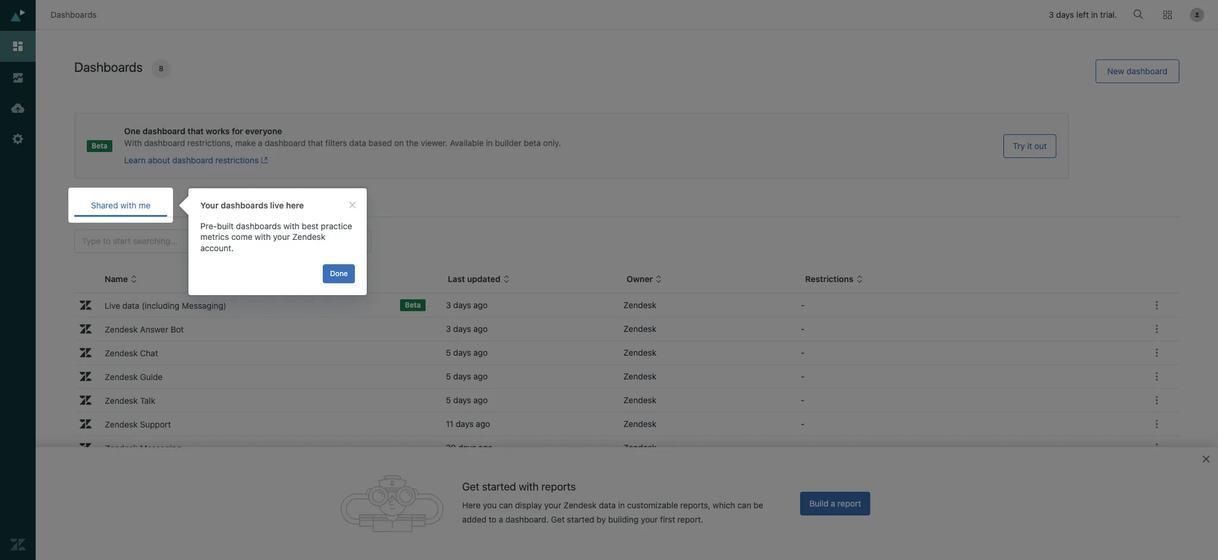 Task type: describe. For each thing, give the bounding box(es) containing it.
learn about dashboard restrictions
[[124, 155, 259, 165]]

me
[[139, 200, 151, 211]]

display
[[515, 501, 542, 511]]

only.
[[543, 138, 561, 148]]

name text field for 3 days ago
[[101, 297, 388, 314]]

get inside here you can display your zendesk data in customizable reports, which can be added to a dashboard. get started by building your first report.
[[551, 515, 565, 525]]

1 can from the left
[[499, 501, 513, 511]]

1 5 from the top
[[446, 348, 451, 358]]

beta
[[524, 138, 541, 148]]

my
[[184, 200, 196, 211]]

0 vertical spatial dashboards
[[51, 9, 97, 20]]

1 vertical spatial that
[[308, 138, 323, 148]]

dashboard inside button
[[1127, 66, 1168, 76]]

try
[[1013, 141, 1026, 151]]

updated
[[467, 274, 501, 284]]

you
[[483, 501, 497, 511]]

based
[[369, 138, 392, 148]]

learn
[[124, 155, 146, 165]]

done button
[[323, 265, 355, 284]]

a inside button
[[831, 499, 836, 509]]

live
[[270, 200, 284, 211]]

days for name text box related to 20 days ago
[[458, 443, 476, 453]]

a inside here you can display your zendesk data in customizable reports, which can be added to a dashboard. get started by building your first report.
[[499, 515, 503, 525]]

4 name text field from the top
[[101, 393, 421, 409]]

6 - from the top
[[801, 419, 805, 429]]

works
[[206, 126, 230, 136]]

filters
[[326, 138, 347, 148]]

zendesk image
[[10, 538, 26, 553]]

dashboards for my
[[198, 200, 243, 211]]

restrictions
[[216, 155, 259, 165]]

5 days ago for fourth name text field
[[446, 396, 488, 406]]

out
[[1035, 141, 1048, 151]]

here you can display your zendesk data in customizable reports, which can be added to a dashboard. get started by building your first report.
[[463, 501, 764, 525]]

zendesk inside pre-built dashboards with best practice metrics come with your zendesk account.
[[292, 232, 326, 242]]

0 vertical spatial get
[[463, 481, 480, 494]]

all
[[276, 200, 286, 211]]

practice
[[321, 221, 352, 232]]

one dashboard that works for everyone with dashboard restrictions, make a dashboard that filters data based on the viewer. available in builder beta only.
[[124, 126, 561, 148]]

3 name text field from the top
[[101, 369, 421, 385]]

reports
[[542, 481, 576, 494]]

your dashboards live here
[[200, 200, 304, 211]]

with up display on the bottom of page
[[519, 481, 539, 494]]

try it out button
[[1004, 134, 1057, 158]]

report.
[[678, 515, 704, 525]]

asset 50 image
[[341, 476, 443, 533]]

my dashboards tab
[[167, 194, 260, 217]]

2 horizontal spatial in
[[1092, 10, 1099, 20]]

viewer.
[[421, 138, 448, 148]]

shared
[[91, 200, 118, 211]]

5 days ago for 2nd name text field from the top
[[446, 348, 488, 358]]

last updated
[[448, 274, 501, 284]]

builder
[[495, 138, 522, 148]]

come
[[231, 232, 253, 242]]

1 horizontal spatial your
[[545, 501, 562, 511]]

days for name text box related to 11 days ago
[[456, 419, 474, 429]]

build a report
[[810, 499, 862, 509]]

pre-built dashboards with best practice metrics come with your zendesk account.
[[200, 221, 352, 253]]

on
[[394, 138, 404, 148]]

try it out
[[1013, 141, 1048, 151]]

(opens in a new tab) image
[[259, 157, 268, 164]]

in inside one dashboard that works for everyone with dashboard restrictions, make a dashboard that filters data based on the viewer. available in builder beta only.
[[486, 138, 493, 148]]

3 days ago for first name text field
[[446, 324, 488, 334]]

report
[[838, 499, 862, 509]]

dashboards inside pre-built dashboards with best practice metrics come with your zendesk account.
[[236, 221, 281, 232]]

here
[[286, 200, 304, 211]]

name button
[[105, 274, 137, 285]]

last updated button
[[448, 274, 510, 285]]

8
[[159, 64, 164, 73]]

building
[[608, 515, 639, 525]]

left
[[1077, 10, 1090, 20]]

20
[[446, 443, 456, 453]]

owner button
[[627, 274, 663, 285]]

get started with reports
[[463, 481, 576, 494]]

new
[[1108, 66, 1125, 76]]

done
[[330, 269, 348, 278]]

Search... field
[[1136, 5, 1148, 23]]

1 vertical spatial dashboards
[[74, 59, 143, 75]]

days for 2nd name text field from the top
[[453, 348, 471, 358]]

name text field for 20 days ago
[[101, 440, 421, 457]]

shared with me tab
[[74, 194, 167, 217]]

new dashboard
[[1108, 66, 1168, 76]]

last
[[448, 274, 465, 284]]

with
[[124, 138, 142, 148]]

best
[[302, 221, 319, 232]]

reports,
[[681, 501, 711, 511]]

with inside shared with me tab
[[120, 200, 137, 211]]

alert dialog containing your dashboards live here
[[189, 189, 367, 296]]

customizable
[[627, 501, 678, 511]]

tab list containing shared with me
[[74, 194, 1180, 218]]

0 vertical spatial 3
[[1049, 10, 1055, 20]]



Task type: vqa. For each thing, say whether or not it's contained in the screenshot.
building
yes



Task type: locate. For each thing, give the bounding box(es) containing it.
1 vertical spatial data
[[599, 501, 616, 511]]

trial.
[[1101, 10, 1118, 20]]

3 5 days ago from the top
[[446, 396, 488, 406]]

2 - from the top
[[801, 324, 805, 334]]

0 horizontal spatial your
[[273, 232, 290, 242]]

5 name text field from the top
[[101, 464, 421, 481]]

5 days ago
[[446, 348, 488, 358], [446, 372, 488, 382], [446, 396, 488, 406]]

a
[[258, 138, 263, 148], [831, 499, 836, 509], [499, 515, 503, 525]]

your down the customizable
[[641, 515, 658, 525]]

3 days ago for name text box associated with 3 days ago
[[446, 300, 488, 311]]

owner
[[627, 274, 653, 284]]

zendesk
[[292, 232, 326, 242], [624, 300, 657, 311], [624, 324, 657, 334], [624, 348, 657, 358], [624, 372, 657, 382], [624, 396, 657, 406], [624, 419, 657, 429], [624, 443, 657, 453], [564, 501, 597, 511]]

days
[[1057, 10, 1075, 20], [454, 300, 471, 311], [454, 324, 471, 334], [453, 348, 471, 358], [453, 372, 471, 382], [453, 396, 471, 406], [456, 419, 474, 429], [458, 443, 476, 453]]

1 horizontal spatial that
[[308, 138, 323, 148]]

dashboard image
[[10, 39, 26, 54]]

1 3 days ago from the top
[[446, 300, 488, 311]]

0 vertical spatial your
[[273, 232, 290, 242]]

11 days ago
[[446, 419, 490, 429]]

everyone
[[245, 126, 282, 136]]

started left by
[[567, 515, 595, 525]]

your
[[273, 232, 290, 242], [545, 501, 562, 511], [641, 515, 658, 525]]

days for fourth name text field
[[453, 396, 471, 406]]

build
[[810, 499, 829, 509]]

1 vertical spatial 5 days ago
[[446, 372, 488, 382]]

available
[[450, 138, 484, 148]]

Name text field
[[101, 297, 388, 314], [101, 416, 421, 433], [101, 440, 421, 457]]

0 horizontal spatial that
[[188, 126, 204, 136]]

here
[[463, 501, 481, 511]]

ago
[[474, 300, 488, 311], [474, 324, 488, 334], [474, 348, 488, 358], [474, 372, 488, 382], [474, 396, 488, 406], [476, 419, 490, 429], [479, 443, 493, 453]]

restrictions button
[[806, 274, 863, 285]]

0 vertical spatial a
[[258, 138, 263, 148]]

that left filters
[[308, 138, 323, 148]]

admin image
[[10, 131, 26, 147]]

dashboards inside tab
[[198, 200, 243, 211]]

added
[[463, 515, 487, 525]]

for
[[232, 126, 243, 136]]

2 vertical spatial 3
[[446, 324, 451, 334]]

restrictions,
[[187, 138, 233, 148]]

2 vertical spatial a
[[499, 515, 503, 525]]

2 vertical spatial your
[[641, 515, 658, 525]]

zendesk inside here you can display your zendesk data in customizable reports, which can be added to a dashboard. get started by building your first report.
[[564, 501, 597, 511]]

3 5 from the top
[[446, 396, 451, 406]]

1 vertical spatial 3 days ago
[[446, 324, 488, 334]]

data inside one dashboard that works for everyone with dashboard restrictions, make a dashboard that filters data based on the viewer. available in builder beta only.
[[350, 138, 366, 148]]

0 vertical spatial name text field
[[101, 297, 388, 314]]

make
[[235, 138, 256, 148]]

dashboard
[[1127, 66, 1168, 76], [143, 126, 185, 136], [144, 138, 185, 148], [265, 138, 306, 148], [172, 155, 213, 165]]

restrictions
[[806, 274, 854, 284]]

-
[[801, 300, 805, 311], [801, 324, 805, 334], [801, 348, 805, 358], [801, 372, 805, 382], [801, 396, 805, 406], [801, 419, 805, 429], [801, 443, 805, 453]]

2 horizontal spatial a
[[831, 499, 836, 509]]

about
[[148, 155, 170, 165]]

your down all tab
[[273, 232, 290, 242]]

0 vertical spatial 5
[[446, 348, 451, 358]]

3 - from the top
[[801, 348, 805, 358]]

5 days ago for 3rd name text field from the top
[[446, 372, 488, 382]]

2 5 days ago from the top
[[446, 372, 488, 382]]

Name text field
[[101, 321, 421, 338], [101, 345, 421, 362], [101, 369, 421, 385], [101, 393, 421, 409], [101, 464, 421, 481]]

2 5 from the top
[[446, 372, 451, 382]]

zendesk products image
[[1164, 11, 1172, 19]]

0 vertical spatial started
[[482, 481, 516, 494]]

in up building
[[618, 501, 625, 511]]

with left me
[[120, 200, 137, 211]]

1 horizontal spatial in
[[618, 501, 625, 511]]

get
[[463, 481, 480, 494], [551, 515, 565, 525]]

that up the restrictions,
[[188, 126, 204, 136]]

0 horizontal spatial beta
[[92, 141, 108, 150]]

5 - from the top
[[801, 396, 805, 406]]

built
[[217, 221, 234, 232]]

data up by
[[599, 501, 616, 511]]

2 name text field from the top
[[101, 345, 421, 362]]

data
[[350, 138, 366, 148], [599, 501, 616, 511]]

can right you
[[499, 501, 513, 511]]

a right to
[[499, 515, 503, 525]]

20 days ago
[[446, 443, 493, 453]]

2 vertical spatial in
[[618, 501, 625, 511]]

which
[[713, 501, 736, 511]]

2 vertical spatial 5 days ago
[[446, 396, 488, 406]]

your
[[200, 200, 219, 211]]

with
[[120, 200, 137, 211], [284, 221, 300, 232], [255, 232, 271, 242], [519, 481, 539, 494]]

a down everyone
[[258, 138, 263, 148]]

1 vertical spatial 3
[[446, 300, 451, 311]]

in right "left"
[[1092, 10, 1099, 20]]

0 horizontal spatial started
[[482, 481, 516, 494]]

1 vertical spatial started
[[567, 515, 595, 525]]

can
[[499, 501, 513, 511], [738, 501, 752, 511]]

days for 3rd name text field from the top
[[453, 372, 471, 382]]

data right filters
[[350, 138, 366, 148]]

a right build
[[831, 499, 836, 509]]

started
[[482, 481, 516, 494], [567, 515, 595, 525]]

1 vertical spatial name text field
[[101, 416, 421, 433]]

1 name text field from the top
[[101, 297, 388, 314]]

one
[[124, 126, 140, 136]]

datasets image
[[10, 101, 26, 116]]

that
[[188, 126, 204, 136], [308, 138, 323, 148]]

shared with me
[[91, 200, 151, 211]]

1 vertical spatial a
[[831, 499, 836, 509]]

4 - from the top
[[801, 372, 805, 382]]

1 vertical spatial in
[[486, 138, 493, 148]]

2 3 days ago from the top
[[446, 324, 488, 334]]

1 horizontal spatial started
[[567, 515, 595, 525]]

with left best at the left of the page
[[284, 221, 300, 232]]

your inside pre-built dashboards with best practice metrics come with your zendesk account.
[[273, 232, 290, 242]]

0 vertical spatial that
[[188, 126, 204, 136]]

5
[[446, 348, 451, 358], [446, 372, 451, 382], [446, 396, 451, 406]]

tab list
[[74, 194, 1180, 218]]

name
[[105, 274, 128, 284]]

pre-
[[200, 221, 217, 232]]

account.
[[200, 243, 234, 253]]

2 vertical spatial 5
[[446, 396, 451, 406]]

build a report button
[[800, 493, 871, 516]]

1 horizontal spatial a
[[499, 515, 503, 525]]

3 name text field from the top
[[101, 440, 421, 457]]

started inside here you can display your zendesk data in customizable reports, which can be added to a dashboard. get started by building your first report.
[[567, 515, 595, 525]]

metrics
[[200, 232, 229, 242]]

to
[[489, 515, 497, 525]]

with right come
[[255, 232, 271, 242]]

new dashboard button
[[1096, 59, 1180, 83]]

1 name text field from the top
[[101, 321, 421, 338]]

dashboards
[[51, 9, 97, 20], [74, 59, 143, 75]]

a inside one dashboard that works for everyone with dashboard restrictions, make a dashboard that filters data based on the viewer. available in builder beta only.
[[258, 138, 263, 148]]

the
[[406, 138, 419, 148]]

my dashboards
[[184, 200, 243, 211]]

0 vertical spatial 5 days ago
[[446, 348, 488, 358]]

0 vertical spatial 3 days ago
[[446, 300, 488, 311]]

1 vertical spatial 5
[[446, 372, 451, 382]]

0 vertical spatial in
[[1092, 10, 1099, 20]]

0 horizontal spatial data
[[350, 138, 366, 148]]

1 vertical spatial your
[[545, 501, 562, 511]]

11
[[446, 419, 454, 429]]

2 horizontal spatial your
[[641, 515, 658, 525]]

1 horizontal spatial can
[[738, 501, 752, 511]]

started up you
[[482, 481, 516, 494]]

0 vertical spatial data
[[350, 138, 366, 148]]

1 horizontal spatial get
[[551, 515, 565, 525]]

it
[[1028, 141, 1033, 151]]

reports image
[[10, 70, 26, 85]]

in inside here you can display your zendesk data in customizable reports, which can be added to a dashboard. get started by building your first report.
[[618, 501, 625, 511]]

7 - from the top
[[801, 443, 805, 453]]

data inside here you can display your zendesk data in customizable reports, which can be added to a dashboard. get started by building your first report.
[[599, 501, 616, 511]]

1 - from the top
[[801, 300, 805, 311]]

1 horizontal spatial beta
[[405, 301, 421, 310]]

Search field
[[82, 236, 350, 247]]

2 can from the left
[[738, 501, 752, 511]]

alert dialog
[[189, 189, 367, 296]]

learn about dashboard restrictions link
[[124, 155, 992, 167]]

1 vertical spatial beta
[[405, 301, 421, 310]]

get right dashboard.
[[551, 515, 565, 525]]

0 horizontal spatial get
[[463, 481, 480, 494]]

first
[[660, 515, 676, 525]]

2 vertical spatial name text field
[[101, 440, 421, 457]]

name text field for 11 days ago
[[101, 416, 421, 433]]

be
[[754, 501, 764, 511]]

all tab
[[260, 194, 303, 217]]

your down the reports
[[545, 501, 562, 511]]

get up here
[[463, 481, 480, 494]]

dashboards for your
[[221, 200, 268, 211]]

days for name text box associated with 3 days ago
[[454, 300, 471, 311]]

0 vertical spatial beta
[[92, 141, 108, 150]]

dashboard.
[[506, 515, 549, 525]]

3 days left in trial.
[[1049, 10, 1118, 20]]

days for first name text field
[[454, 324, 471, 334]]

2 name text field from the top
[[101, 416, 421, 433]]

1 horizontal spatial data
[[599, 501, 616, 511]]

0 horizontal spatial in
[[486, 138, 493, 148]]

1 vertical spatial get
[[551, 515, 565, 525]]

0 horizontal spatial can
[[499, 501, 513, 511]]

dashboards
[[198, 200, 243, 211], [221, 200, 268, 211], [236, 221, 281, 232]]

1 5 days ago from the top
[[446, 348, 488, 358]]

0 horizontal spatial a
[[258, 138, 263, 148]]

in left builder on the left top of page
[[486, 138, 493, 148]]

can left the be
[[738, 501, 752, 511]]

by
[[597, 515, 606, 525]]



